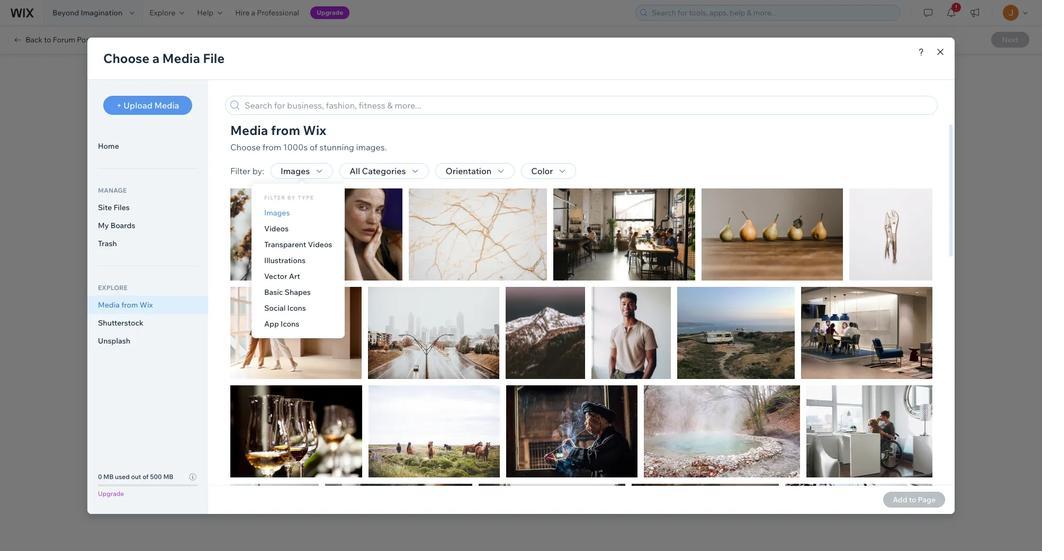 Task type: describe. For each thing, give the bounding box(es) containing it.
back to forum posts button
[[13, 35, 96, 44]]

help
[[197, 8, 214, 17]]

beyond
[[52, 8, 79, 17]]

posts
[[77, 35, 96, 44]]

forum
[[53, 35, 75, 44]]

help button
[[191, 0, 229, 25]]

explore
[[150, 8, 175, 17]]

back
[[25, 35, 42, 44]]

miller
[[343, 86, 359, 95]]

jeremy
[[318, 86, 341, 95]]

beyond imagination
[[52, 8, 123, 17]]

a
[[251, 8, 255, 17]]

hire a professional link
[[229, 0, 306, 25]]



Task type: vqa. For each thing, say whether or not it's contained in the screenshot.
Posts
yes



Task type: locate. For each thing, give the bounding box(es) containing it.
imagination
[[81, 8, 123, 17]]

Search for tools, apps, help & more... field
[[649, 5, 897, 20]]

jeremy miller
[[318, 86, 359, 95]]

upgrade
[[317, 8, 343, 16]]

upgrade button
[[310, 6, 350, 19]]

hire a professional
[[235, 8, 299, 17]]

professional
[[257, 8, 299, 17]]

to
[[44, 35, 51, 44]]

hire
[[235, 8, 250, 17]]

back to forum posts
[[25, 35, 96, 44]]

Give this post a title text field
[[299, 116, 723, 136]]



